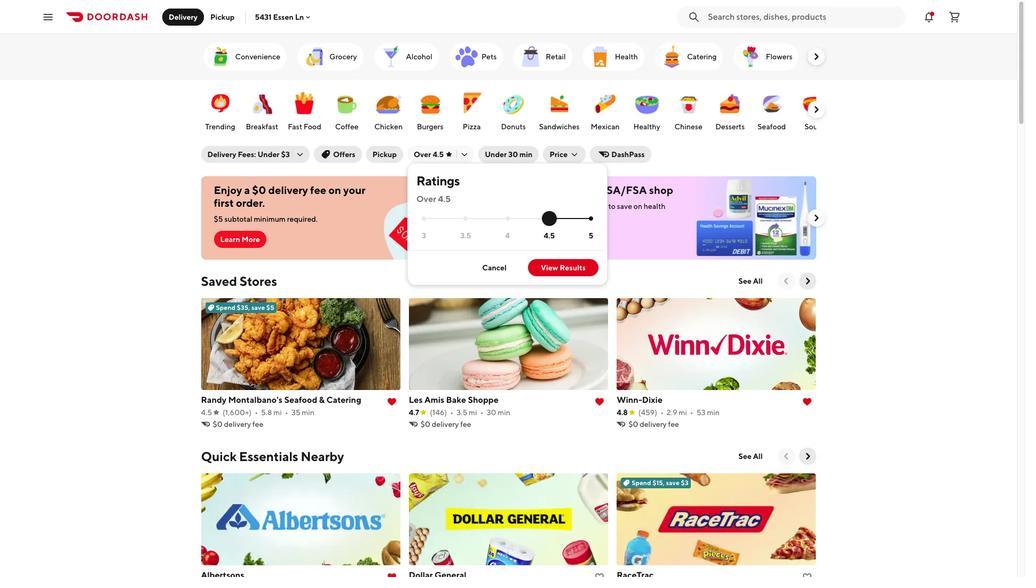 Task type: describe. For each thing, give the bounding box(es) containing it.
delivery fees: under $3
[[208, 150, 290, 159]]

chinese
[[675, 122, 703, 131]]

5
[[589, 231, 594, 240]]

0 vertical spatial 3.5
[[461, 231, 471, 240]]

$​0 delivery fee for amis
[[421, 420, 472, 428]]

subtotal
[[225, 215, 253, 223]]

fast food
[[288, 122, 321, 131]]

montalbano's
[[228, 395, 283, 405]]

retail image
[[518, 44, 544, 69]]

pets image
[[454, 44, 480, 69]]

(459)
[[639, 408, 658, 417]]

53
[[697, 408, 706, 417]]

one-
[[551, 184, 575, 196]]

coffee
[[335, 122, 359, 131]]

over inside "button"
[[414, 150, 431, 159]]

stores
[[240, 274, 277, 289]]

your one-stop hsa/fsa shop
[[526, 184, 674, 196]]

min for randy montalbano's seafood & catering
[[302, 408, 315, 417]]

spend for spend $35, save $5
[[216, 303, 236, 311]]

fees:
[[238, 150, 256, 159]]

grocery link
[[298, 43, 364, 71]]

alcohol image
[[379, 44, 404, 69]]

quick essentials nearby
[[201, 449, 344, 464]]

grocery
[[330, 52, 357, 61]]

min inside 'under 30 min' button
[[520, 150, 533, 159]]

3 • from the left
[[451, 408, 454, 417]]

essentials
[[239, 449, 298, 464]]

3
[[422, 231, 426, 240]]

3.5 stars and over image
[[464, 217, 468, 221]]

first
[[214, 197, 234, 209]]

save inside "use your hsa/fsa card to save on health essentials."
[[617, 202, 633, 211]]

cancel
[[483, 263, 507, 272]]

a
[[244, 184, 250, 196]]

all for quick essentials nearby
[[754, 452, 763, 461]]

les
[[409, 395, 423, 405]]

pizza
[[463, 122, 481, 131]]

on inside enjoy a $0 delivery fee on your first order.
[[329, 184, 341, 196]]

card
[[549, 233, 566, 241]]

all for saved stores
[[754, 277, 763, 285]]

convenience link
[[203, 43, 287, 71]]

fast
[[288, 122, 302, 131]]

over 4.5 inside "button"
[[414, 150, 444, 159]]

• 2.9 mi • 53 min
[[661, 408, 720, 417]]

notification bell image
[[923, 10, 936, 23]]

flowers link
[[734, 43, 800, 71]]

35
[[292, 408, 301, 417]]

1 vertical spatial 3.5
[[457, 408, 468, 417]]

0 items, open order cart image
[[949, 10, 962, 23]]

to
[[609, 202, 616, 211]]

stop
[[575, 184, 596, 196]]

under 30 min button
[[479, 146, 539, 163]]

more
[[242, 235, 260, 244]]

fee for winn-dixie
[[669, 420, 680, 428]]

5431
[[255, 13, 272, 21]]

Store search: begin typing to search for stores available on DoorDash text field
[[708, 11, 900, 23]]

results
[[560, 263, 586, 272]]

convenience image
[[208, 44, 233, 69]]

delivery for delivery
[[169, 13, 198, 21]]

save for spend $15, save $3
[[667, 479, 680, 487]]

delivery for randy
[[224, 420, 251, 428]]

your
[[526, 184, 549, 196]]

see all link for quick essentials nearby
[[733, 448, 770, 465]]

5431 essen ln
[[255, 13, 304, 21]]

saved
[[201, 274, 237, 289]]

pickup for the left the pickup button
[[211, 13, 235, 21]]

$3 for spend $15, save $3
[[681, 479, 689, 487]]

(1,600+)
[[223, 408, 252, 417]]

4 • from the left
[[481, 408, 484, 417]]

save for spend $35, save $5
[[252, 303, 265, 311]]

mi for seafood
[[274, 408, 282, 417]]

food
[[304, 122, 321, 131]]

ratings
[[417, 173, 460, 188]]

learn more button
[[214, 231, 267, 248]]

add card
[[532, 233, 566, 241]]

health link
[[583, 43, 645, 71]]

convenience
[[235, 52, 281, 61]]

0 vertical spatial hsa/fsa
[[599, 184, 647, 196]]

$​0 delivery fee for dixie
[[629, 420, 680, 428]]

view results button
[[528, 259, 599, 276]]

retail
[[546, 52, 566, 61]]

(146)
[[430, 408, 447, 417]]

catering image
[[660, 44, 685, 69]]

fee for les amis bake shoppe
[[461, 420, 472, 428]]

your inside enjoy a $0 delivery fee on your first order.
[[344, 184, 366, 196]]

previous button of carousel image for quick essentials nearby
[[781, 451, 792, 462]]

bake
[[446, 395, 466, 405]]

winn-dixie
[[617, 395, 663, 405]]

&
[[319, 395, 325, 405]]

learn more
[[220, 235, 260, 244]]

spend for spend $15, save $3
[[632, 479, 652, 487]]

$15,
[[653, 479, 665, 487]]

5431 essen ln button
[[255, 13, 313, 21]]

1 under from the left
[[258, 150, 280, 159]]

les amis bake shoppe
[[409, 395, 499, 405]]

4
[[506, 231, 510, 240]]

pets link
[[450, 43, 503, 71]]

$​0 delivery fee for montalbano's
[[213, 420, 264, 428]]

on inside "use your hsa/fsa card to save on health essentials."
[[634, 202, 643, 211]]

5 stars and over image
[[589, 217, 594, 221]]

6 • from the left
[[691, 408, 694, 417]]

dashpass
[[612, 150, 645, 159]]

2.9
[[667, 408, 678, 417]]

flowers
[[766, 52, 793, 61]]

winn-
[[617, 395, 643, 405]]

delivery for winn-
[[640, 420, 667, 428]]

1 vertical spatial over 4.5
[[417, 194, 451, 204]]

4 stars and over image
[[506, 217, 510, 221]]

4.5 down ratings
[[438, 194, 451, 204]]

health
[[615, 52, 638, 61]]

sandwiches
[[539, 122, 580, 131]]

use your hsa/fsa card to save on health essentials.
[[526, 202, 666, 221]]

health
[[644, 202, 666, 211]]

essen
[[273, 13, 294, 21]]



Task type: locate. For each thing, give the bounding box(es) containing it.
1 vertical spatial save
[[252, 303, 265, 311]]

$5 right $35,
[[267, 303, 274, 311]]

0 vertical spatial $5
[[214, 215, 223, 223]]

card
[[592, 202, 607, 211]]

see all
[[739, 277, 763, 285], [739, 452, 763, 461]]

2 horizontal spatial $​0 delivery fee
[[629, 420, 680, 428]]

1 horizontal spatial 30
[[509, 150, 518, 159]]

1 horizontal spatial on
[[634, 202, 643, 211]]

2 horizontal spatial save
[[667, 479, 680, 487]]

randy
[[201, 395, 227, 405]]

$5 subtotal minimum required.
[[214, 215, 318, 223]]

$​0 delivery fee
[[213, 420, 264, 428], [421, 420, 472, 428], [629, 420, 680, 428]]

0 horizontal spatial seafood
[[284, 395, 318, 405]]

2 under from the left
[[485, 150, 507, 159]]

2 all from the top
[[754, 452, 763, 461]]

mi right 5.8 on the bottom of page
[[274, 408, 282, 417]]

pickup button
[[204, 8, 241, 25], [366, 146, 403, 163]]

2 $​0 delivery fee from the left
[[421, 420, 472, 428]]

under inside button
[[485, 150, 507, 159]]

mi down shoppe
[[469, 408, 477, 417]]

2 previous button of carousel image from the top
[[781, 451, 792, 462]]

spend left $35,
[[216, 303, 236, 311]]

$​0 delivery fee down (146)
[[421, 420, 472, 428]]

0 horizontal spatial $3
[[281, 150, 290, 159]]

1 horizontal spatial pickup button
[[366, 146, 403, 163]]

1 $​0 from the left
[[213, 420, 223, 428]]

0 vertical spatial on
[[329, 184, 341, 196]]

1 see all from the top
[[739, 277, 763, 285]]

1 vertical spatial delivery
[[208, 150, 236, 159]]

flowers image
[[739, 44, 764, 69]]

30 down shoppe
[[487, 408, 497, 417]]

0 vertical spatial your
[[344, 184, 366, 196]]

1 vertical spatial seafood
[[284, 395, 318, 405]]

seafood up '35'
[[284, 395, 318, 405]]

seafood
[[758, 122, 787, 131], [284, 395, 318, 405]]

previous button of carousel image
[[781, 276, 792, 286], [781, 451, 792, 462]]

delivery down (1,600+)
[[224, 420, 251, 428]]

pickup button down chicken at the top of page
[[366, 146, 403, 163]]

0 vertical spatial save
[[617, 202, 633, 211]]

fee down '2.9'
[[669, 420, 680, 428]]

3.5 down bake
[[457, 408, 468, 417]]

• left '35'
[[285, 408, 288, 417]]

1 vertical spatial previous button of carousel image
[[781, 451, 792, 462]]

under down donuts
[[485, 150, 507, 159]]

1 all from the top
[[754, 277, 763, 285]]

delivery for delivery fees: under $3
[[208, 150, 236, 159]]

2 horizontal spatial $​0
[[629, 420, 639, 428]]

0 horizontal spatial $5
[[214, 215, 223, 223]]

0 vertical spatial all
[[754, 277, 763, 285]]

pickup right delivery "button"
[[211, 13, 235, 21]]

0 vertical spatial over 4.5
[[414, 150, 444, 159]]

1 see from the top
[[739, 277, 752, 285]]

fee down • 3.5 mi • 30 min
[[461, 420, 472, 428]]

see all for quick essentials nearby
[[739, 452, 763, 461]]

over up 3 stars and over image
[[417, 194, 437, 204]]

cancel button
[[470, 259, 520, 276]]

learn
[[220, 235, 240, 244]]

30 down donuts
[[509, 150, 518, 159]]

$3
[[281, 150, 290, 159], [681, 479, 689, 487]]

under 30 min
[[485, 150, 533, 159]]

quick
[[201, 449, 237, 464]]

delivery down (459)
[[640, 420, 667, 428]]

trending link
[[202, 85, 239, 134]]

next button of carousel image
[[811, 104, 822, 115]]

0 horizontal spatial catering
[[327, 395, 362, 405]]

3.5
[[461, 231, 471, 240], [457, 408, 468, 417]]

add card button
[[526, 229, 572, 246]]

alcohol
[[406, 52, 433, 61]]

catering link
[[655, 43, 724, 71]]

5 • from the left
[[661, 408, 664, 417]]

randy montalbano's seafood & catering
[[201, 395, 362, 405]]

min for winn-dixie
[[708, 408, 720, 417]]

fee inside enjoy a $0 delivery fee on your first order.
[[310, 184, 327, 196]]

spend $15, save $3
[[632, 479, 689, 487]]

over 4.5 up ratings
[[414, 150, 444, 159]]

4.8
[[617, 408, 628, 417]]

enjoy
[[214, 184, 242, 196]]

1 horizontal spatial mi
[[469, 408, 477, 417]]

1 vertical spatial catering
[[327, 395, 362, 405]]

•
[[255, 408, 258, 417], [285, 408, 288, 417], [451, 408, 454, 417], [481, 408, 484, 417], [661, 408, 664, 417], [691, 408, 694, 417]]

2 see from the top
[[739, 452, 752, 461]]

price button
[[544, 146, 586, 163]]

catering inside catering link
[[688, 52, 717, 61]]

0 horizontal spatial $​0 delivery fee
[[213, 420, 264, 428]]

delivery inside "button"
[[169, 13, 198, 21]]

1 vertical spatial pickup button
[[366, 146, 403, 163]]

min down shoppe
[[498, 408, 511, 417]]

0 vertical spatial spend
[[216, 303, 236, 311]]

seafood left soup at the top right of the page
[[758, 122, 787, 131]]

0 vertical spatial 30
[[509, 150, 518, 159]]

price
[[550, 150, 568, 159]]

0 horizontal spatial hsa/fsa
[[557, 202, 591, 211]]

1 horizontal spatial catering
[[688, 52, 717, 61]]

required.
[[287, 215, 318, 223]]

mexican
[[591, 122, 620, 131]]

pickup down chicken at the top of page
[[373, 150, 397, 159]]

delivery right $0
[[269, 184, 308, 196]]

your up the essentials.
[[541, 202, 556, 211]]

• left 5.8 on the bottom of page
[[255, 408, 258, 417]]

1 horizontal spatial $​0 delivery fee
[[421, 420, 472, 428]]

fee up required.
[[310, 184, 327, 196]]

1 vertical spatial pickup
[[373, 150, 397, 159]]

chicken
[[375, 122, 403, 131]]

1 vertical spatial $5
[[267, 303, 274, 311]]

1 mi from the left
[[274, 408, 282, 417]]

save right $35,
[[252, 303, 265, 311]]

• left '2.9'
[[661, 408, 664, 417]]

fee down 5.8 on the bottom of page
[[253, 420, 264, 428]]

0 horizontal spatial $​0
[[213, 420, 223, 428]]

see all link for saved stores
[[733, 272, 770, 290]]

next button of carousel image
[[811, 51, 822, 62], [811, 213, 822, 223], [803, 276, 813, 286], [803, 451, 813, 462]]

grocery image
[[302, 44, 328, 69]]

over down burgers
[[414, 150, 431, 159]]

• down les amis bake shoppe
[[451, 408, 454, 417]]

0 vertical spatial previous button of carousel image
[[781, 276, 792, 286]]

1 previous button of carousel image from the top
[[781, 276, 792, 286]]

3 $​0 delivery fee from the left
[[629, 420, 680, 428]]

0 horizontal spatial save
[[252, 303, 265, 311]]

1 vertical spatial spend
[[632, 479, 652, 487]]

see
[[739, 277, 752, 285], [739, 452, 752, 461]]

on down offers button
[[329, 184, 341, 196]]

see for saved stores
[[739, 277, 752, 285]]

2 $​0 from the left
[[421, 420, 431, 428]]

mi for bake
[[469, 408, 477, 417]]

• down shoppe
[[481, 408, 484, 417]]

order.
[[236, 197, 265, 209]]

hsa/fsa inside "use your hsa/fsa card to save on health essentials."
[[557, 202, 591, 211]]

2 mi from the left
[[469, 408, 477, 417]]

0 vertical spatial pickup button
[[204, 8, 241, 25]]

4.5 down the essentials.
[[544, 231, 555, 240]]

pickup button up convenience icon
[[204, 8, 241, 25]]

1 horizontal spatial save
[[617, 202, 633, 211]]

pets
[[482, 52, 497, 61]]

your down offers at the top left
[[344, 184, 366, 196]]

spend $35, save $5
[[216, 303, 274, 311]]

0 vertical spatial see all
[[739, 277, 763, 285]]

1 vertical spatial $3
[[681, 479, 689, 487]]

2 see all from the top
[[739, 452, 763, 461]]

1 horizontal spatial your
[[541, 202, 556, 211]]

1 horizontal spatial spend
[[632, 479, 652, 487]]

$​0 delivery fee down (459)
[[629, 420, 680, 428]]

$​0 for les
[[421, 420, 431, 428]]

3 stars and over image
[[422, 217, 426, 221]]

0 vertical spatial catering
[[688, 52, 717, 61]]

30 inside button
[[509, 150, 518, 159]]

fee for randy montalbano's seafood & catering
[[253, 420, 264, 428]]

desserts
[[716, 122, 745, 131]]

0 horizontal spatial pickup button
[[204, 8, 241, 25]]

healthy
[[634, 122, 661, 131]]

0 horizontal spatial under
[[258, 150, 280, 159]]

under right fees:
[[258, 150, 280, 159]]

pickup
[[211, 13, 235, 21], [373, 150, 397, 159]]

1 horizontal spatial hsa/fsa
[[599, 184, 647, 196]]

1 horizontal spatial pickup
[[373, 150, 397, 159]]

0 horizontal spatial 30
[[487, 408, 497, 417]]

$​0 down winn-
[[629, 420, 639, 428]]

30
[[509, 150, 518, 159], [487, 408, 497, 417]]

$​0 down (146)
[[421, 420, 431, 428]]

$​0 for randy
[[213, 420, 223, 428]]

• left 53
[[691, 408, 694, 417]]

1 vertical spatial see all link
[[733, 448, 770, 465]]

delivery for les
[[432, 420, 459, 428]]

spend left $15,
[[632, 479, 652, 487]]

2 • from the left
[[285, 408, 288, 417]]

mi right '2.9'
[[679, 408, 688, 417]]

1 horizontal spatial under
[[485, 150, 507, 159]]

shop
[[650, 184, 674, 196]]

0 horizontal spatial spend
[[216, 303, 236, 311]]

0 horizontal spatial delivery
[[169, 13, 198, 21]]

health image
[[588, 44, 613, 69]]

quick essentials nearby link
[[201, 448, 344, 465]]

0 vertical spatial see all link
[[733, 272, 770, 290]]

$35,
[[237, 303, 250, 311]]

min right 53
[[708, 408, 720, 417]]

2 vertical spatial save
[[667, 479, 680, 487]]

delivery down (146)
[[432, 420, 459, 428]]

min for les amis bake shoppe
[[498, 408, 511, 417]]

$3 right $15,
[[681, 479, 689, 487]]

see all link
[[733, 272, 770, 290], [733, 448, 770, 465]]

minimum
[[254, 215, 286, 223]]

0 horizontal spatial pickup
[[211, 13, 235, 21]]

0 vertical spatial over
[[414, 150, 431, 159]]

over 4.5 down ratings
[[417, 194, 451, 204]]

open menu image
[[42, 10, 54, 23]]

0 vertical spatial pickup
[[211, 13, 235, 21]]

1 vertical spatial on
[[634, 202, 643, 211]]

4.5 down "randy" at the bottom left of page
[[201, 408, 212, 417]]

save right $15,
[[667, 479, 680, 487]]

view
[[541, 263, 559, 272]]

1 • from the left
[[255, 408, 258, 417]]

use
[[526, 202, 539, 211]]

delivery inside enjoy a $0 delivery fee on your first order.
[[269, 184, 308, 196]]

4.5 inside over 4.5 "button"
[[433, 150, 444, 159]]

breakfast
[[246, 122, 278, 131]]

1 vertical spatial all
[[754, 452, 763, 461]]

0 vertical spatial $3
[[281, 150, 290, 159]]

4.5 up ratings
[[433, 150, 444, 159]]

1 horizontal spatial delivery
[[208, 150, 236, 159]]

fee
[[310, 184, 327, 196], [253, 420, 264, 428], [461, 420, 472, 428], [669, 420, 680, 428]]

1 vertical spatial your
[[541, 202, 556, 211]]

$0
[[252, 184, 266, 196]]

save
[[617, 202, 633, 211], [252, 303, 265, 311], [667, 479, 680, 487]]

3.5 down 3.5 stars and over icon on the top
[[461, 231, 471, 240]]

nearby
[[301, 449, 344, 464]]

trending
[[205, 122, 235, 131]]

shoppe
[[468, 395, 499, 405]]

1 horizontal spatial $5
[[267, 303, 274, 311]]

see all for saved stores
[[739, 277, 763, 285]]

catering right catering icon
[[688, 52, 717, 61]]

min
[[520, 150, 533, 159], [302, 408, 315, 417], [498, 408, 511, 417], [708, 408, 720, 417]]

1 horizontal spatial $3
[[681, 479, 689, 487]]

burgers
[[417, 122, 444, 131]]

1 vertical spatial see
[[739, 452, 752, 461]]

offers
[[333, 150, 356, 159]]

view results
[[541, 263, 586, 272]]

enjoy a $0 delivery fee on your first order.
[[214, 184, 366, 209]]

$​0 for winn-
[[629, 420, 639, 428]]

on left health
[[634, 202, 643, 211]]

• 3.5 mi • 30 min
[[451, 408, 511, 417]]

over 4.5
[[414, 150, 444, 159], [417, 194, 451, 204]]

retail link
[[514, 43, 573, 71]]

under
[[258, 150, 280, 159], [485, 150, 507, 159]]

1 vertical spatial over
[[417, 194, 437, 204]]

min right '35'
[[302, 408, 315, 417]]

previous button of carousel image for saved stores
[[781, 276, 792, 286]]

1 horizontal spatial seafood
[[758, 122, 787, 131]]

soup
[[805, 122, 823, 131]]

1 vertical spatial hsa/fsa
[[557, 202, 591, 211]]

• 5.8 mi • 35 min
[[255, 408, 315, 417]]

0 horizontal spatial mi
[[274, 408, 282, 417]]

$3 down fast
[[281, 150, 290, 159]]

hsa/fsa down one-
[[557, 202, 591, 211]]

1 $​0 delivery fee from the left
[[213, 420, 264, 428]]

saved stores link
[[201, 272, 277, 290]]

delivery
[[269, 184, 308, 196], [224, 420, 251, 428], [432, 420, 459, 428], [640, 420, 667, 428]]

0 horizontal spatial on
[[329, 184, 341, 196]]

2 see all link from the top
[[733, 448, 770, 465]]

pickup for bottommost the pickup button
[[373, 150, 397, 159]]

$3 for delivery fees: under $3
[[281, 150, 290, 159]]

your
[[344, 184, 366, 196], [541, 202, 556, 211]]

0 vertical spatial delivery
[[169, 13, 198, 21]]

$​0 delivery fee down (1,600+)
[[213, 420, 264, 428]]

0 vertical spatial see
[[739, 277, 752, 285]]

your inside "use your hsa/fsa card to save on health essentials."
[[541, 202, 556, 211]]

1 horizontal spatial $​0
[[421, 420, 431, 428]]

$5 down first
[[214, 215, 223, 223]]

hsa/fsa
[[599, 184, 647, 196], [557, 202, 591, 211]]

beauty image
[[814, 44, 840, 69]]

spend
[[216, 303, 236, 311], [632, 479, 652, 487]]

$​0 down "randy" at the bottom left of page
[[213, 420, 223, 428]]

donuts
[[501, 122, 526, 131]]

hsa/fsa up to
[[599, 184, 647, 196]]

see for quick essentials nearby
[[739, 452, 752, 461]]

dixie
[[643, 395, 663, 405]]

save right to
[[617, 202, 633, 211]]

1 see all link from the top
[[733, 272, 770, 290]]

catering right &
[[327, 395, 362, 405]]

min down donuts
[[520, 150, 533, 159]]

0 vertical spatial seafood
[[758, 122, 787, 131]]

1 vertical spatial see all
[[739, 452, 763, 461]]

delivery button
[[162, 8, 204, 25]]

0 horizontal spatial your
[[344, 184, 366, 196]]

3 $​0 from the left
[[629, 420, 639, 428]]

over
[[414, 150, 431, 159], [417, 194, 437, 204]]

3 mi from the left
[[679, 408, 688, 417]]

1 vertical spatial 30
[[487, 408, 497, 417]]

alcohol link
[[374, 43, 439, 71]]

2 horizontal spatial mi
[[679, 408, 688, 417]]

offers button
[[314, 146, 362, 163]]



Task type: vqa. For each thing, say whether or not it's contained in the screenshot.
the top Seafood
yes



